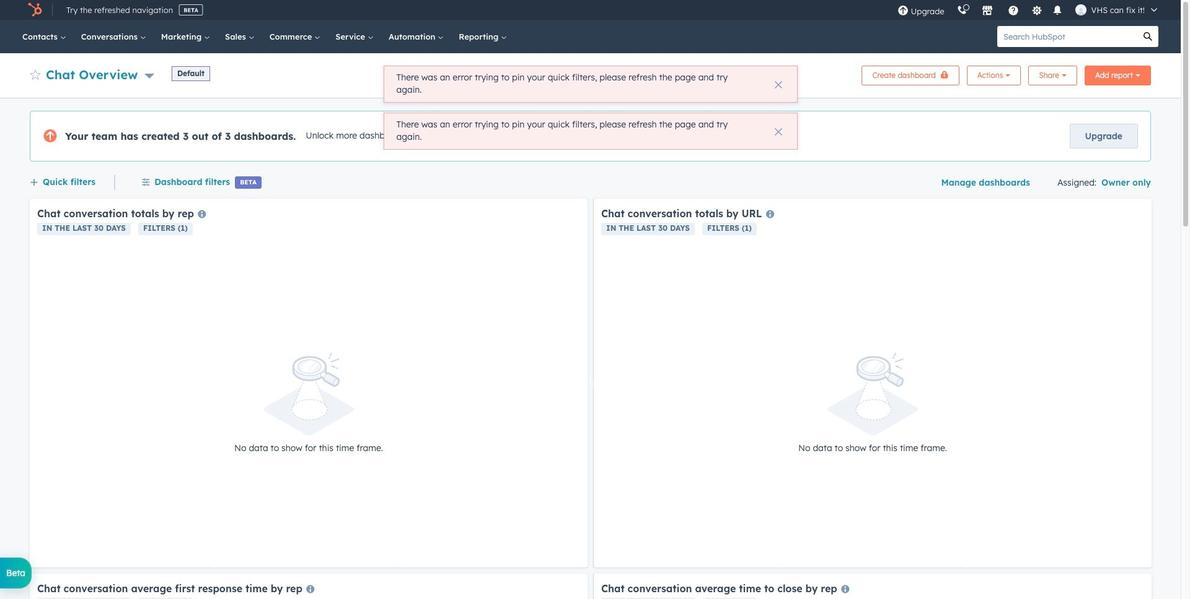 Task type: describe. For each thing, give the bounding box(es) containing it.
chat conversation average first response time by rep element
[[30, 575, 588, 600]]

2 close image from the top
[[774, 128, 782, 136]]

chat conversation totals by rep element
[[30, 199, 588, 568]]

jer mill image
[[1075, 4, 1086, 15]]

2 close image from the top
[[774, 128, 782, 136]]

Search HubSpot search field
[[997, 26, 1137, 47]]



Task type: vqa. For each thing, say whether or not it's contained in the screenshot.
column header
no



Task type: locate. For each thing, give the bounding box(es) containing it.
close image
[[774, 81, 782, 89], [774, 128, 782, 136]]

alert
[[383, 66, 797, 103], [383, 66, 797, 103], [383, 113, 797, 150], [383, 113, 797, 150]]

1 close image from the top
[[774, 81, 782, 89]]

0 vertical spatial close image
[[774, 81, 782, 89]]

0 vertical spatial close image
[[774, 81, 782, 89]]

1 vertical spatial close image
[[774, 128, 782, 136]]

1 vertical spatial close image
[[774, 128, 782, 136]]

chat conversation totals by url element
[[594, 199, 1152, 568]]

1 close image from the top
[[774, 81, 782, 89]]

menu
[[891, 0, 1166, 20]]

banner
[[30, 62, 1151, 86]]

marketplaces image
[[982, 6, 993, 17]]

close image
[[774, 81, 782, 89], [774, 128, 782, 136]]

chat conversation average time to close by rep element
[[594, 575, 1152, 600]]



